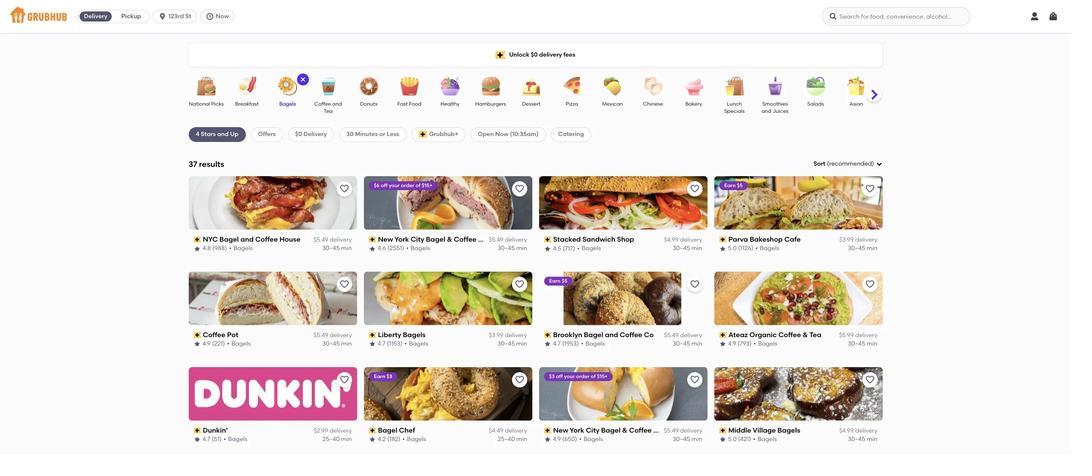 Task type: locate. For each thing, give the bounding box(es) containing it.
4.6 (2551)
[[378, 245, 404, 252]]

30–45 min for (717)
[[673, 245, 703, 252]]

save this restaurant image for liberty bagels
[[515, 280, 525, 290]]

bagels down "bagels" image
[[279, 101, 296, 107]]

0 horizontal spatial delivery
[[84, 13, 107, 20]]

1 horizontal spatial $4.99
[[840, 428, 854, 435]]

4.5
[[553, 245, 562, 252]]

york up (2551)
[[395, 236, 409, 244]]

earn for bagel chef
[[374, 374, 385, 380]]

4.9 left (221)
[[203, 341, 211, 348]]

subscription pass image for bagel chef
[[369, 428, 376, 434]]

1 horizontal spatial city
[[586, 427, 600, 435]]

0 horizontal spatial grubhub plus flag logo image
[[419, 131, 428, 138]]

• bagels down nyc bagel and coffee house
[[229, 245, 253, 252]]

min for 4.5 (717)
[[692, 245, 703, 252]]

4.7 for brooklyn
[[553, 341, 561, 348]]

min for 5.0 (421)
[[867, 437, 878, 444]]

1 vertical spatial tea
[[810, 331, 822, 339]]

4.7 left the (1953)
[[553, 341, 561, 348]]

• for (51)
[[224, 437, 226, 444]]

1 vertical spatial delivery
[[304, 131, 327, 138]]

1 horizontal spatial svg image
[[829, 12, 838, 21]]

1 horizontal spatial $4.99 delivery
[[840, 428, 878, 435]]

1 vertical spatial your
[[564, 374, 575, 380]]

mexican
[[602, 101, 623, 107]]

0 vertical spatial city
[[411, 236, 425, 244]]

$5.49 for 4.9 (221)
[[314, 332, 328, 340]]

4.2
[[378, 437, 386, 444]]

bagels down chef
[[407, 437, 427, 444]]

save this restaurant image
[[339, 184, 349, 194], [690, 184, 700, 194], [865, 184, 875, 194], [515, 280, 525, 290], [690, 280, 700, 290], [865, 280, 875, 290]]

30–45 min
[[322, 245, 352, 252], [498, 245, 527, 252], [673, 245, 703, 252], [848, 245, 878, 252], [322, 341, 352, 348], [498, 341, 527, 348], [673, 341, 703, 348], [848, 341, 878, 348], [673, 437, 703, 444], [848, 437, 878, 444]]

star icon image
[[194, 246, 200, 253], [369, 246, 376, 253], [544, 246, 551, 253], [720, 246, 726, 253], [194, 341, 200, 348], [369, 341, 376, 348], [544, 341, 551, 348], [720, 341, 726, 348], [194, 437, 200, 444], [369, 437, 376, 444], [544, 437, 551, 444], [720, 437, 726, 444]]

svg image
[[1030, 11, 1040, 22], [829, 12, 838, 21], [300, 76, 306, 83]]

$3 down 4.7 (1153)
[[387, 374, 392, 380]]

svg image inside now button
[[206, 12, 214, 21]]

delivery for 4.9 (221)
[[330, 332, 352, 340]]

1 horizontal spatial new york city bagel & coffee house
[[553, 427, 675, 435]]

0 horizontal spatial now
[[216, 13, 229, 20]]

chef
[[399, 427, 415, 435]]

1 horizontal spatial $3
[[549, 374, 555, 380]]

25–40 min for bagel chef
[[498, 437, 527, 444]]

$5.49 delivery for (221)
[[314, 332, 352, 340]]

$0 right unlock
[[531, 51, 538, 58]]

$2.99 delivery
[[314, 428, 352, 435]]

1 5.0 from the top
[[728, 245, 737, 252]]

smoothies
[[762, 101, 788, 107]]

star icon image for 4.7 (1953)
[[544, 341, 551, 348]]

star icon image left 4.5
[[544, 246, 551, 253]]

0 vertical spatial $5
[[737, 183, 743, 189]]

delivery left the pickup
[[84, 13, 107, 20]]

4 stars and up
[[196, 131, 239, 138]]

25–40 min down $4.49 delivery at the bottom of the page
[[498, 437, 527, 444]]

and down coffee and tea "image"
[[332, 101, 342, 107]]

bagels for 5.0 (1126)
[[760, 245, 780, 252]]

1 horizontal spatial $5
[[737, 183, 743, 189]]

minutes
[[355, 131, 378, 138]]

now right st
[[216, 13, 229, 20]]

• right (650)
[[579, 437, 582, 444]]

1 horizontal spatial 25–40
[[498, 437, 515, 444]]

0 horizontal spatial earn
[[374, 374, 385, 380]]

up
[[230, 131, 239, 138]]

earn for brooklyn bagel and coffee co
[[549, 278, 561, 284]]

1 horizontal spatial 4.9
[[553, 437, 561, 444]]

svg image
[[1049, 11, 1059, 22], [158, 12, 167, 21], [206, 12, 214, 21], [876, 161, 883, 168]]

0 horizontal spatial your
[[389, 183, 400, 189]]

• for (988)
[[229, 245, 231, 252]]

0 horizontal spatial $5
[[562, 278, 568, 284]]

sort
[[814, 160, 826, 168]]

0 vertical spatial now
[[216, 13, 229, 20]]

order
[[401, 183, 415, 189], [576, 374, 590, 380]]

star icon image left 4.8
[[194, 246, 200, 253]]

$3.99 delivery
[[840, 237, 878, 244], [489, 332, 527, 340]]

0 horizontal spatial $3.99 delivery
[[489, 332, 527, 340]]

0 horizontal spatial $15+
[[422, 183, 433, 189]]

chinese image
[[639, 77, 668, 96]]

• bagels for 4.6 (2551)
[[406, 245, 430, 252]]

$3 down 4.7 (1953)
[[549, 374, 555, 380]]

$5.49 for 4.7 (1953)
[[664, 332, 679, 340]]

5.0 down parva
[[728, 245, 737, 252]]

(793)
[[738, 341, 752, 348]]

• for (650)
[[579, 437, 582, 444]]

star icon image left 4.9 (650)
[[544, 437, 551, 444]]

york for 4.6 (2551)
[[395, 236, 409, 244]]

now
[[216, 13, 229, 20], [495, 131, 509, 138]]

order down the (1953)
[[576, 374, 590, 380]]

bagels down pot
[[232, 341, 251, 348]]

1 horizontal spatial of
[[591, 374, 596, 380]]

2 5.0 from the top
[[728, 437, 737, 444]]

2 horizontal spatial house
[[654, 427, 675, 435]]

1 horizontal spatial your
[[564, 374, 575, 380]]

30–45 min for (650)
[[673, 437, 703, 444]]

1 vertical spatial $4.99 delivery
[[840, 428, 878, 435]]

bagel chef
[[378, 427, 415, 435]]

pickup button
[[114, 10, 149, 23]]

0 vertical spatial order
[[401, 183, 415, 189]]

0 vertical spatial earn
[[725, 183, 736, 189]]

1 vertical spatial $3.99
[[489, 332, 504, 340]]

1 vertical spatial $3.99 delivery
[[489, 332, 527, 340]]

1 vertical spatial new
[[553, 427, 569, 435]]

• bagels down liberty bagels
[[405, 341, 428, 348]]

$0 right offers
[[295, 131, 302, 138]]

5.0 down middle
[[728, 437, 737, 444]]

(650)
[[563, 437, 577, 444]]

donuts image
[[354, 77, 384, 96]]

0 vertical spatial $3.99 delivery
[[840, 237, 878, 244]]

$5.49 delivery
[[314, 237, 352, 244], [489, 237, 527, 244], [314, 332, 352, 340], [664, 332, 703, 340], [664, 428, 703, 435]]

and left up at left
[[217, 131, 229, 138]]

$3.99
[[840, 237, 854, 244], [489, 332, 504, 340]]

stacked sandwich shop logo image
[[539, 176, 708, 230]]

york up (650)
[[570, 427, 584, 435]]

parva
[[729, 236, 748, 244]]

1 horizontal spatial grubhub plus flag logo image
[[496, 51, 506, 59]]

• right (221)
[[227, 341, 229, 348]]

min for 4.9 (793)
[[867, 341, 878, 348]]

asian image
[[842, 77, 872, 96]]

bagels down organic
[[758, 341, 778, 348]]

5.0 for middle village bagels
[[728, 437, 737, 444]]

off
[[381, 183, 388, 189], [556, 374, 563, 380]]

new up 4.6
[[378, 236, 393, 244]]

0 horizontal spatial of
[[416, 183, 421, 189]]

• bagels for 5.0 (1126)
[[756, 245, 780, 252]]

30–45 for (1126)
[[848, 245, 866, 252]]

bagel
[[220, 236, 239, 244], [426, 236, 446, 244], [584, 331, 604, 339], [378, 427, 398, 435], [601, 427, 621, 435]]

2 25–40 from the left
[[498, 437, 515, 444]]

• bagels
[[229, 245, 253, 252], [406, 245, 430, 252], [577, 245, 601, 252], [756, 245, 780, 252], [227, 341, 251, 348], [405, 341, 428, 348], [581, 341, 605, 348], [754, 341, 778, 348], [224, 437, 248, 444], [403, 437, 427, 444], [579, 437, 603, 444], [753, 437, 777, 444]]

25–40 down $4.49 delivery at the bottom of the page
[[498, 437, 515, 444]]

25–40 for bagel chef
[[498, 437, 515, 444]]

delivery inside button
[[84, 13, 107, 20]]

0 vertical spatial earn $5
[[725, 183, 743, 189]]

30–45 min for (2551)
[[498, 245, 527, 252]]

1 vertical spatial 5.0
[[728, 437, 737, 444]]

30 minutes or less
[[347, 131, 400, 138]]

food
[[409, 101, 422, 107]]

subscription pass image left parva
[[720, 237, 727, 243]]

delivery for 5.0 (421)
[[856, 428, 878, 435]]

4.7 (1953)
[[553, 341, 579, 348]]

• bagels down the stacked sandwich shop
[[577, 245, 601, 252]]

• for (1953)
[[581, 341, 584, 348]]

25–40
[[323, 437, 340, 444], [498, 437, 515, 444]]

1 horizontal spatial off
[[556, 374, 563, 380]]

tea inside coffee and tea
[[324, 109, 333, 114]]

2 vertical spatial earn
[[374, 374, 385, 380]]

• bagels down brooklyn bagel and coffee co
[[581, 341, 605, 348]]

30–45 for (1153)
[[498, 341, 515, 348]]

• right (421)
[[753, 437, 756, 444]]

0 horizontal spatial &
[[447, 236, 452, 244]]

1 vertical spatial $0
[[295, 131, 302, 138]]

catering
[[558, 131, 584, 138]]

1 horizontal spatial york
[[570, 427, 584, 435]]

off right $6
[[381, 183, 388, 189]]

pizza
[[566, 101, 578, 107]]

your down the (1953)
[[564, 374, 575, 380]]

your right $6
[[389, 183, 400, 189]]

4.9 for coffee pot
[[203, 341, 211, 348]]

grubhub plus flag logo image for grubhub+
[[419, 131, 428, 138]]

tea left $5.99
[[810, 331, 822, 339]]

ateaz organic coffee & tea logo image
[[714, 272, 883, 326]]

4.6
[[378, 245, 386, 252]]

0 vertical spatial of
[[416, 183, 421, 189]]

• bagels down bakeshop
[[756, 245, 780, 252]]

bagels right (650)
[[584, 437, 603, 444]]

0 vertical spatial grubhub plus flag logo image
[[496, 51, 506, 59]]

off down 4.7 (1953)
[[556, 374, 563, 380]]

grubhub plus flag logo image left unlock
[[496, 51, 506, 59]]

0 vertical spatial $0
[[531, 51, 538, 58]]

30–45 min for (421)
[[848, 437, 878, 444]]

0 vertical spatial new
[[378, 236, 393, 244]]

1 vertical spatial $5
[[562, 278, 568, 284]]

star icon image for 4.6 (2551)
[[369, 246, 376, 253]]

bagels image
[[273, 77, 302, 96]]

0 horizontal spatial $4.99 delivery
[[664, 237, 703, 244]]

• bagels right (650)
[[579, 437, 603, 444]]

subscription pass image
[[194, 237, 201, 243], [544, 237, 552, 243], [720, 237, 727, 243], [544, 333, 552, 339], [194, 428, 201, 434], [544, 428, 552, 434]]

specials
[[724, 109, 745, 114]]

• bagels down village
[[753, 437, 777, 444]]

new york city bagel & coffee house for (650)
[[553, 427, 675, 435]]

0 vertical spatial $4.99
[[664, 237, 679, 244]]

1 vertical spatial off
[[556, 374, 563, 380]]

0 vertical spatial $15+
[[422, 183, 433, 189]]

1 horizontal spatial tea
[[810, 331, 822, 339]]

breakfast image
[[232, 77, 262, 96]]

star icon image left 5.0 (421)
[[720, 437, 726, 444]]

bagels down nyc bagel and coffee house
[[234, 245, 253, 252]]

bagels for 4.2 (182)
[[407, 437, 427, 444]]

delivery for 4.7 (51)
[[330, 428, 352, 435]]

1 vertical spatial city
[[586, 427, 600, 435]]

• right "(717)"
[[577, 245, 580, 252]]

star icon image left 4.7 (51)
[[194, 437, 200, 444]]

fees
[[564, 51, 576, 58]]

subscription pass image left dunkin'
[[194, 428, 201, 434]]

bagels right the (51)
[[228, 437, 248, 444]]

0 horizontal spatial york
[[395, 236, 409, 244]]

order right $6
[[401, 183, 415, 189]]

save this restaurant image
[[515, 184, 525, 194], [339, 280, 349, 290], [339, 375, 349, 386], [515, 375, 525, 386], [690, 375, 700, 386], [865, 375, 875, 386]]

tea down coffee and tea "image"
[[324, 109, 333, 114]]

4.7 down liberty
[[378, 341, 386, 348]]

25–40 down $2.99 delivery
[[323, 437, 340, 444]]

nyc bagel and coffee house logo image
[[189, 176, 357, 230]]

• bagels for 4.2 (182)
[[403, 437, 427, 444]]

• down chef
[[403, 437, 405, 444]]

new york city bagel & coffee house
[[378, 236, 499, 244], [553, 427, 675, 435]]

delivery for 4.7 (1953)
[[680, 332, 703, 340]]

1 vertical spatial new york city bagel & coffee house
[[553, 427, 675, 435]]

2 vertical spatial &
[[622, 427, 628, 435]]

brooklyn bagel and coffee co logo image
[[539, 272, 708, 326]]

4.9 for ateaz organic coffee & tea
[[728, 341, 736, 348]]

and left co
[[605, 331, 618, 339]]

$3
[[387, 374, 392, 380], [549, 374, 555, 380]]

star icon image left 4.7 (1153)
[[369, 341, 376, 348]]

subscription pass image
[[369, 237, 376, 243], [194, 333, 201, 339], [369, 333, 376, 339], [720, 333, 727, 339], [369, 428, 376, 434], [720, 428, 727, 434]]

0 vertical spatial $4.99 delivery
[[664, 237, 703, 244]]

and right nyc
[[241, 236, 254, 244]]

min for 5.0 (1126)
[[867, 245, 878, 252]]

123rd st button
[[153, 10, 200, 23]]

0 vertical spatial $3.99
[[840, 237, 854, 244]]

25–40 min
[[323, 437, 352, 444], [498, 437, 527, 444]]

• bagels for 4.7 (51)
[[224, 437, 248, 444]]

star icon image left the 4.2
[[369, 437, 376, 444]]

1 horizontal spatial order
[[576, 374, 590, 380]]

• bagels down pot
[[227, 341, 251, 348]]

subscription pass image left brooklyn
[[544, 333, 552, 339]]

$3.99 delivery for parva bakeshop cafe
[[840, 237, 878, 244]]

now right open on the left top of page
[[495, 131, 509, 138]]

healthy image
[[435, 77, 465, 96]]

grubhub plus flag logo image left "grubhub+" at the left
[[419, 131, 428, 138]]

&
[[447, 236, 452, 244], [803, 331, 808, 339], [622, 427, 628, 435]]

co
[[644, 331, 654, 339]]

bagels for 4.5 (717)
[[582, 245, 601, 252]]

house for 4.6
[[478, 236, 499, 244]]

$3.99 for parva bakeshop cafe
[[840, 237, 854, 244]]

subscription pass image for parva bakeshop cafe
[[720, 237, 727, 243]]

fast food
[[398, 101, 422, 107]]

(421)
[[738, 437, 751, 444]]

(717)
[[563, 245, 575, 252]]

$15+ for 4.6 (2551)
[[422, 183, 433, 189]]

bagels down the stacked sandwich shop
[[582, 245, 601, 252]]

star icon image left the 4.9 (793)
[[720, 341, 726, 348]]

$5.49 for 4.6 (2551)
[[489, 237, 504, 244]]

2 horizontal spatial 4.9
[[728, 341, 736, 348]]

bagels right (2551)
[[411, 245, 430, 252]]

• bagels right (2551)
[[406, 245, 430, 252]]

0 vertical spatial new york city bagel & coffee house
[[378, 236, 499, 244]]

4.7 left the (51)
[[203, 437, 210, 444]]

$3.99 delivery for liberty bagels
[[489, 332, 527, 340]]

new york city bagel & coffee house logo image
[[364, 176, 532, 230], [539, 368, 708, 421]]

bagels down village
[[758, 437, 777, 444]]

$4.99 delivery
[[664, 237, 703, 244], [840, 428, 878, 435]]

30–45 for (650)
[[673, 437, 690, 444]]

your
[[389, 183, 400, 189], [564, 374, 575, 380]]

1 vertical spatial earn $5
[[549, 278, 568, 284]]

subscription pass image left stacked
[[544, 237, 552, 243]]

new york city bagel & coffee house logo image for (650)
[[539, 368, 708, 421]]

star icon image left 4.9 (221)
[[194, 341, 200, 348]]

new for 4.6
[[378, 236, 393, 244]]

2 25–40 min from the left
[[498, 437, 527, 444]]

(988)
[[212, 245, 227, 252]]

new up 4.9 (650)
[[553, 427, 569, 435]]

0 horizontal spatial $3
[[387, 374, 392, 380]]

star icon image for 4.9 (793)
[[720, 341, 726, 348]]

min for 4.2 (182)
[[517, 437, 527, 444]]

0 vertical spatial york
[[395, 236, 409, 244]]

stars
[[201, 131, 216, 138]]

0 horizontal spatial off
[[381, 183, 388, 189]]

5.0
[[728, 245, 737, 252], [728, 437, 737, 444]]

• bagels for 4.7 (1153)
[[405, 341, 428, 348]]

1 horizontal spatial $15+
[[597, 374, 608, 380]]

coffee
[[314, 101, 331, 107], [255, 236, 278, 244], [454, 236, 477, 244], [203, 331, 225, 339], [620, 331, 643, 339], [779, 331, 801, 339], [629, 427, 652, 435]]

None field
[[814, 160, 883, 169]]

• bagels down organic
[[754, 341, 778, 348]]

$5.49
[[314, 237, 328, 244], [489, 237, 504, 244], [314, 332, 328, 340], [664, 332, 679, 340], [664, 428, 679, 435]]

and down 'smoothies'
[[762, 109, 772, 114]]

star icon image left 5.0 (1126)
[[720, 246, 726, 253]]

now button
[[200, 10, 238, 23]]

delivery
[[84, 13, 107, 20], [304, 131, 327, 138]]

• right (988)
[[229, 245, 231, 252]]

• right the (1953)
[[581, 341, 584, 348]]

1 vertical spatial york
[[570, 427, 584, 435]]

star icon image for 4.2 (182)
[[369, 437, 376, 444]]

1 vertical spatial new york city bagel & coffee house logo image
[[539, 368, 708, 421]]

5.0 for parva bakeshop cafe
[[728, 245, 737, 252]]

• for (1126)
[[756, 245, 758, 252]]

earn $5
[[725, 183, 743, 189], [549, 278, 568, 284]]

0 horizontal spatial tea
[[324, 109, 333, 114]]

picks
[[211, 101, 224, 107]]

york for 4.9 (650)
[[570, 427, 584, 435]]

0 horizontal spatial new york city bagel & coffee house logo image
[[364, 176, 532, 230]]

$4.99 for shop
[[664, 237, 679, 244]]

25–40 min down $2.99 delivery
[[323, 437, 352, 444]]

• bagels for 4.9 (221)
[[227, 341, 251, 348]]

liberty bagels logo image
[[364, 272, 532, 326]]

• bagels down chef
[[403, 437, 427, 444]]

off for 4.9
[[556, 374, 563, 380]]

1 horizontal spatial earn
[[549, 278, 561, 284]]

lunch
[[727, 101, 742, 107]]

0 horizontal spatial order
[[401, 183, 415, 189]]

grubhub plus flag logo image
[[496, 51, 506, 59], [419, 131, 428, 138]]

1 horizontal spatial $3.99
[[840, 237, 854, 244]]

1 vertical spatial $4.99
[[840, 428, 854, 435]]

tea
[[324, 109, 333, 114], [810, 331, 822, 339]]

subscription pass image left nyc
[[194, 237, 201, 243]]

0 horizontal spatial $3.99
[[489, 332, 504, 340]]

1 horizontal spatial 25–40 min
[[498, 437, 527, 444]]

0 horizontal spatial earn $5
[[549, 278, 568, 284]]

• bagels right the (51)
[[224, 437, 248, 444]]

open
[[478, 131, 494, 138]]

& for (650)
[[622, 427, 628, 435]]

1 vertical spatial now
[[495, 131, 509, 138]]

1 horizontal spatial $0
[[531, 51, 538, 58]]

middle village bagels logo image
[[714, 368, 883, 421]]

lunch specials image
[[720, 77, 750, 96]]

• right the (51)
[[224, 437, 226, 444]]

• right (2551)
[[406, 245, 409, 252]]

)
[[872, 160, 874, 168]]

bagels for 4.7 (1953)
[[586, 341, 605, 348]]

delivery for 5.0 (1126)
[[856, 237, 878, 244]]

1 horizontal spatial 4.7
[[378, 341, 386, 348]]

stacked
[[553, 236, 581, 244]]

4.2 (182)
[[378, 437, 401, 444]]

• bagels for 5.0 (421)
[[753, 437, 777, 444]]

subscription pass image right $4.49 delivery at the bottom of the page
[[544, 428, 552, 434]]

• right (1126)
[[756, 245, 758, 252]]

delivery for 4.8 (988)
[[330, 237, 352, 244]]

coffee pot logo image
[[189, 272, 357, 326]]

0 vertical spatial tea
[[324, 109, 333, 114]]

1 horizontal spatial &
[[622, 427, 628, 435]]

main navigation navigation
[[0, 0, 1072, 33]]

bagels down bakeshop
[[760, 245, 780, 252]]

subscription pass image for nyc bagel and coffee house
[[194, 237, 201, 243]]

$15+
[[422, 183, 433, 189], [597, 374, 608, 380]]

coffee and tea
[[314, 101, 342, 114]]

0 horizontal spatial house
[[280, 236, 301, 244]]

30–45 for (988)
[[322, 245, 340, 252]]

dunkin'
[[203, 427, 228, 435]]

0 vertical spatial 5.0
[[728, 245, 737, 252]]

1 horizontal spatial delivery
[[304, 131, 327, 138]]

1 25–40 from the left
[[323, 437, 340, 444]]

0 horizontal spatial 4.7
[[203, 437, 210, 444]]

coffee and tea image
[[314, 77, 343, 96]]

1 horizontal spatial new
[[553, 427, 569, 435]]

1 vertical spatial earn
[[549, 278, 561, 284]]

1 vertical spatial $15+
[[597, 374, 608, 380]]

star icon image left 4.6
[[369, 246, 376, 253]]

star icon image for 4.5 (717)
[[544, 246, 551, 253]]

cafe
[[785, 236, 801, 244]]

• down liberty bagels
[[405, 341, 407, 348]]

star icon image left 4.7 (1953)
[[544, 341, 551, 348]]

1 25–40 min from the left
[[323, 437, 352, 444]]

$6
[[374, 183, 380, 189]]

25–40 for dunkin'
[[323, 437, 340, 444]]

min for 4.8 (988)
[[341, 245, 352, 252]]

and
[[332, 101, 342, 107], [762, 109, 772, 114], [217, 131, 229, 138], [241, 236, 254, 244], [605, 331, 618, 339]]

bagels down liberty bagels
[[409, 341, 428, 348]]

• right the (793)
[[754, 341, 756, 348]]

0 horizontal spatial $4.99
[[664, 237, 679, 244]]

1 horizontal spatial house
[[478, 236, 499, 244]]

bagels
[[279, 101, 296, 107], [234, 245, 253, 252], [411, 245, 430, 252], [582, 245, 601, 252], [760, 245, 780, 252], [403, 331, 426, 339], [232, 341, 251, 348], [409, 341, 428, 348], [586, 341, 605, 348], [758, 341, 778, 348], [778, 427, 801, 435], [228, 437, 248, 444], [407, 437, 427, 444], [584, 437, 603, 444], [758, 437, 777, 444]]

0 horizontal spatial 25–40 min
[[323, 437, 352, 444]]

delivery for 4.9 (650)
[[680, 428, 703, 435]]

4.9 down the "ateaz"
[[728, 341, 736, 348]]

1 vertical spatial &
[[803, 331, 808, 339]]

bagels right village
[[778, 427, 801, 435]]

1 vertical spatial of
[[591, 374, 596, 380]]

of
[[416, 183, 421, 189], [591, 374, 596, 380]]

delivery down coffee and tea
[[304, 131, 327, 138]]

bagels down brooklyn bagel and coffee co
[[586, 341, 605, 348]]

bagels for 4.9 (221)
[[232, 341, 251, 348]]

4.9 left (650)
[[553, 437, 561, 444]]

0 horizontal spatial 4.9
[[203, 341, 211, 348]]



Task type: describe. For each thing, give the bounding box(es) containing it.
save this restaurant image for stacked sandwich shop
[[690, 184, 700, 194]]

coffee pot
[[203, 331, 238, 339]]

nyc bagel and coffee house
[[203, 236, 301, 244]]

• for (221)
[[227, 341, 229, 348]]

bakery
[[686, 101, 703, 107]]

2 $3 from the left
[[549, 374, 555, 380]]

$5.49 delivery for (1953)
[[664, 332, 703, 340]]

1 horizontal spatial now
[[495, 131, 509, 138]]

subscription pass image for middle village bagels
[[720, 428, 727, 434]]

star icon image for 5.0 (421)
[[720, 437, 726, 444]]

$3.99 for liberty bagels
[[489, 332, 504, 340]]

4
[[196, 131, 199, 138]]

earn $5 for brooklyn
[[549, 278, 568, 284]]

pot
[[227, 331, 238, 339]]

parva bakeshop cafe
[[729, 236, 801, 244]]

30–45 for (221)
[[322, 341, 340, 348]]

(
[[827, 160, 830, 168]]

subscription pass image for liberty bagels
[[369, 333, 376, 339]]

bagel chef  logo image
[[364, 368, 532, 421]]

(51)
[[212, 437, 222, 444]]

4.9 for new york city bagel & coffee house
[[553, 437, 561, 444]]

min for 4.7 (51)
[[341, 437, 352, 444]]

save this restaurant image for nyc bagel and coffee house
[[339, 184, 349, 194]]

of for 4.6 (2551)
[[416, 183, 421, 189]]

ateaz organic coffee & tea
[[729, 331, 822, 339]]

now inside button
[[216, 13, 229, 20]]

$5.49 delivery for (988)
[[314, 237, 352, 244]]

fast food image
[[395, 77, 424, 96]]

30–45 for (1953)
[[673, 341, 690, 348]]

Search for food, convenience, alcohol... search field
[[823, 7, 971, 26]]

lunch specials
[[724, 101, 745, 114]]

$4.49
[[489, 428, 504, 435]]

(2551)
[[388, 245, 404, 252]]

$0 delivery
[[295, 131, 327, 138]]

• for (421)
[[753, 437, 756, 444]]

(182)
[[387, 437, 401, 444]]

subscription pass image for dunkin'
[[194, 428, 201, 434]]

sandwich
[[583, 236, 616, 244]]

123rd
[[169, 13, 184, 20]]

4.9 (221)
[[203, 341, 225, 348]]

$5.49 for 4.8 (988)
[[314, 237, 328, 244]]

shop
[[617, 236, 634, 244]]

juices
[[773, 109, 789, 114]]

new york city bagel & coffee house for (2551)
[[378, 236, 499, 244]]

$5 for brooklyn
[[562, 278, 568, 284]]

star icon image for 4.9 (221)
[[194, 341, 200, 348]]

30–45 for (717)
[[673, 245, 690, 252]]

and for 4 stars and up
[[217, 131, 229, 138]]

1 $3 from the left
[[387, 374, 392, 380]]

• for (793)
[[754, 341, 756, 348]]

fast
[[398, 101, 408, 107]]

grubhub+
[[429, 131, 459, 138]]

chinese
[[643, 101, 663, 107]]

$2.99
[[314, 428, 328, 435]]

order for 4.9 (650)
[[576, 374, 590, 380]]

star icon image for 4.9 (650)
[[544, 437, 551, 444]]

smoothies and juices
[[762, 101, 789, 114]]

0 horizontal spatial svg image
[[300, 76, 306, 83]]

4.8
[[203, 245, 211, 252]]

subscription pass image for new york city bagel & coffee house
[[544, 428, 552, 434]]

dessert
[[522, 101, 541, 107]]

liberty
[[378, 331, 401, 339]]

asian
[[850, 101, 864, 107]]

30–45 min for (1153)
[[498, 341, 527, 348]]

organic
[[750, 331, 777, 339]]

liberty bagels
[[378, 331, 426, 339]]

30–45 min for (988)
[[322, 245, 352, 252]]

min for 4.7 (1153)
[[517, 341, 527, 348]]

$6 off your order of $15+
[[374, 183, 433, 189]]

(221)
[[212, 341, 225, 348]]

salads
[[808, 101, 824, 107]]

mexican image
[[598, 77, 628, 96]]

national picks
[[189, 101, 224, 107]]

salads image
[[801, 77, 831, 96]]

your for (650)
[[564, 374, 575, 380]]

bagels for 4.7 (51)
[[228, 437, 248, 444]]

bagels right liberty
[[403, 331, 426, 339]]

37
[[189, 159, 197, 169]]

30
[[347, 131, 354, 138]]

4.9 (650)
[[553, 437, 577, 444]]

• for (182)
[[403, 437, 405, 444]]

grubhub plus flag logo image for unlock $0 delivery fees
[[496, 51, 506, 59]]

healthy
[[441, 101, 460, 107]]

offers
[[258, 131, 276, 138]]

$5.99 delivery
[[840, 332, 878, 340]]

none field containing sort
[[814, 160, 883, 169]]

$5.99
[[840, 332, 854, 340]]

brooklyn
[[553, 331, 583, 339]]

coffee inside coffee and tea
[[314, 101, 331, 107]]

• for (1153)
[[405, 341, 407, 348]]

bakery image
[[679, 77, 709, 96]]

middle
[[729, 427, 752, 435]]

30–45 min for (1126)
[[848, 245, 878, 252]]

2 horizontal spatial svg image
[[1030, 11, 1040, 22]]

(1153)
[[387, 341, 403, 348]]

2 horizontal spatial &
[[803, 331, 808, 339]]

unlock $0 delivery fees
[[509, 51, 576, 58]]

stacked sandwich shop
[[553, 236, 634, 244]]

30–45 min for (1953)
[[673, 341, 703, 348]]

delivery for 4.9 (793)
[[856, 332, 878, 340]]

star icon image for 4.7 (51)
[[194, 437, 200, 444]]

dessert image
[[517, 77, 546, 96]]

4.5 (717)
[[553, 245, 575, 252]]

new york city bagel & coffee house logo image for (2551)
[[364, 176, 532, 230]]

min for 4.9 (650)
[[692, 437, 703, 444]]

4.7 (51)
[[203, 437, 222, 444]]

subscription pass image for stacked sandwich shop
[[544, 237, 552, 243]]

dunkin' logo image
[[189, 368, 357, 421]]

and inside smoothies and juices
[[762, 109, 772, 114]]

less
[[387, 131, 400, 138]]

bagels for 4.6 (2551)
[[411, 245, 430, 252]]

$4.99 delivery for middle village bagels
[[840, 428, 878, 435]]

$5 for parva
[[737, 183, 743, 189]]

• bagels for 4.8 (988)
[[229, 245, 253, 252]]

bagels for 4.7 (1153)
[[409, 341, 428, 348]]

5.0 (421)
[[728, 437, 751, 444]]

st
[[185, 13, 191, 20]]

smoothies and juices image
[[761, 77, 790, 96]]

and inside coffee and tea
[[332, 101, 342, 107]]

$5.49 delivery for (2551)
[[489, 237, 527, 244]]

(1953)
[[562, 341, 579, 348]]

$4.99 delivery for stacked sandwich shop
[[664, 237, 703, 244]]

of for 4.9 (650)
[[591, 374, 596, 380]]

pizza image
[[557, 77, 587, 96]]

svg image inside 123rd st button
[[158, 12, 167, 21]]

your for (2551)
[[389, 183, 400, 189]]

pickup
[[121, 13, 141, 20]]

30–45 for (2551)
[[498, 245, 515, 252]]

• for (2551)
[[406, 245, 409, 252]]

4.9 (793)
[[728, 341, 752, 348]]

$3 off your order of $15+
[[549, 374, 608, 380]]

$4.49 delivery
[[489, 428, 527, 435]]

delivery button
[[78, 10, 114, 23]]

results
[[199, 159, 224, 169]]

house for 4.9
[[654, 427, 675, 435]]

• for (717)
[[577, 245, 580, 252]]

donuts
[[360, 101, 378, 107]]

subscription pass image for ateaz organic coffee & tea
[[720, 333, 727, 339]]

30–45 for (793)
[[848, 341, 866, 348]]

0 horizontal spatial $0
[[295, 131, 302, 138]]

national picks image
[[192, 77, 221, 96]]

• bagels for 4.9 (793)
[[754, 341, 778, 348]]

save this restaurant image for ateaz organic coffee & tea
[[865, 280, 875, 290]]

or
[[379, 131, 385, 138]]

(10:35am)
[[510, 131, 539, 138]]

delivery for 4.7 (1153)
[[505, 332, 527, 340]]

nyc
[[203, 236, 218, 244]]

$5.49 for 4.9 (650)
[[664, 428, 679, 435]]

hamburgers image
[[476, 77, 506, 96]]

recommended
[[830, 160, 872, 168]]

(1126)
[[738, 245, 754, 252]]

and for nyc bagel and coffee house
[[241, 236, 254, 244]]

bakeshop
[[750, 236, 783, 244]]

$15+ for 4.9 (650)
[[597, 374, 608, 380]]

4.7 (1153)
[[378, 341, 403, 348]]

123rd st
[[169, 13, 191, 20]]

earn $3
[[374, 374, 392, 380]]

brooklyn bagel and coffee co
[[553, 331, 654, 339]]

4.8 (988)
[[203, 245, 227, 252]]

breakfast
[[235, 101, 259, 107]]

& for (2551)
[[447, 236, 452, 244]]

bagels for 4.9 (793)
[[758, 341, 778, 348]]

min for 4.6 (2551)
[[517, 245, 527, 252]]

parva bakeshop cafe logo image
[[714, 176, 883, 230]]

• bagels for 4.7 (1953)
[[581, 341, 605, 348]]

37 results
[[189, 159, 224, 169]]



Task type: vqa. For each thing, say whether or not it's contained in the screenshot.


